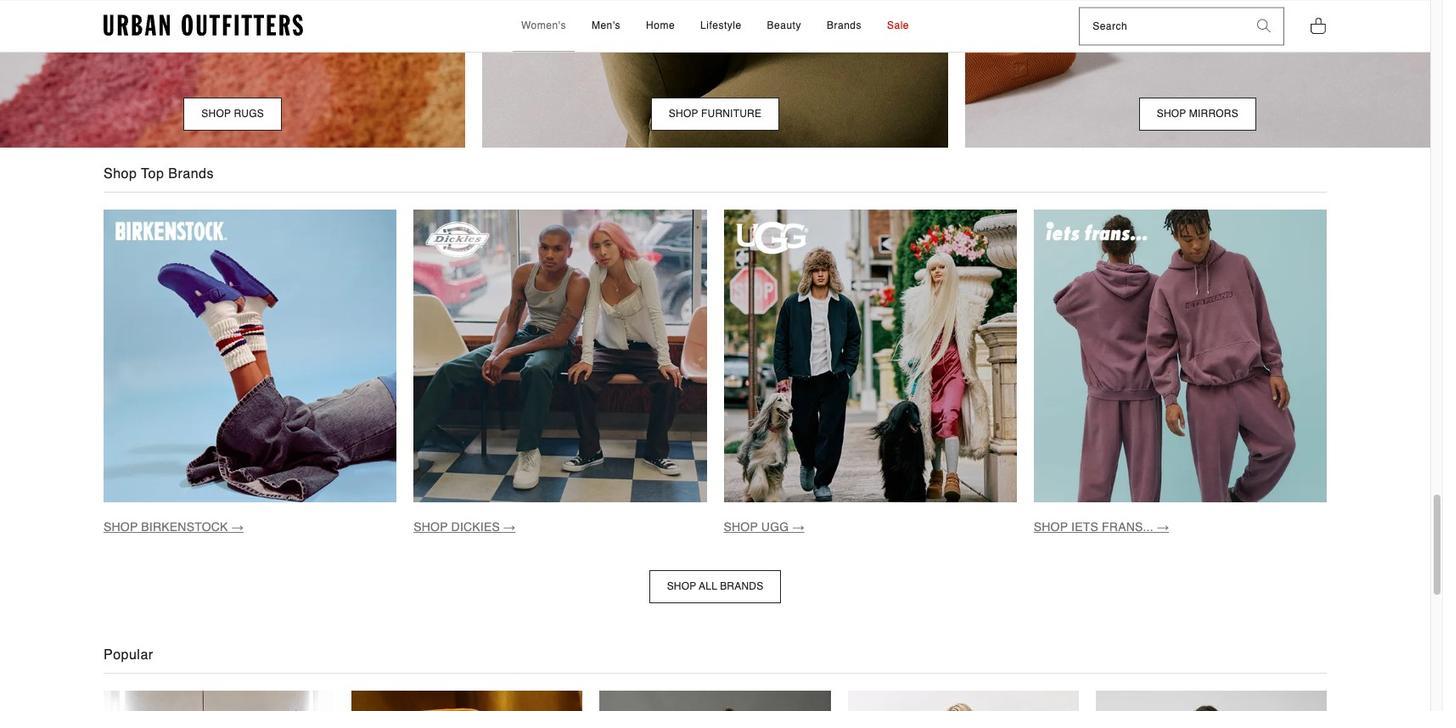Task type: locate. For each thing, give the bounding box(es) containing it.
3 → from the left
[[792, 521, 805, 534]]

shop birkenstock image
[[104, 210, 397, 503]]

brands
[[827, 20, 862, 31], [168, 166, 214, 181]]

shop for shop rugs
[[202, 108, 231, 120]]

shop all brands
[[667, 581, 764, 593]]

→ for shop dickies →
[[504, 521, 516, 534]]

shop for shop all brands
[[667, 581, 696, 593]]

Search text field
[[1080, 8, 1245, 44]]

2 → from the left
[[504, 521, 516, 534]]

shop left rugs
[[202, 108, 231, 120]]

shop iets frans image
[[1034, 210, 1327, 503]]

→ right frans...
[[1157, 521, 1169, 534]]

men's
[[592, 20, 621, 31]]

1 → from the left
[[232, 521, 244, 534]]

shop top brands
[[104, 166, 214, 181]]

0 horizontal spatial brands
[[168, 166, 214, 181]]

shop left dickies
[[414, 521, 448, 534]]

all
[[699, 581, 717, 593]]

shop mirrors
[[1157, 108, 1239, 120]]

shop for shop birkenstock →
[[104, 521, 138, 534]]

→ right ugg
[[792, 521, 805, 534]]

shop left the all
[[667, 581, 696, 593]]

→
[[232, 521, 244, 534], [504, 521, 516, 534], [792, 521, 805, 534], [1157, 521, 1169, 534]]

None search field
[[1080, 8, 1245, 44]]

brands right the top
[[168, 166, 214, 181]]

shop furniture link
[[651, 98, 779, 131]]

ugg
[[761, 521, 789, 534]]

sale link
[[879, 1, 918, 52]]

lifestyle
[[700, 20, 742, 31]]

brands left sale
[[827, 20, 862, 31]]

beauty link
[[759, 1, 810, 52]]

shop left iets
[[1034, 521, 1068, 534]]

shop rugs
[[202, 108, 264, 120]]

search image
[[1257, 19, 1271, 33]]

1 vertical spatial brands
[[168, 166, 214, 181]]

rugs
[[234, 108, 264, 120]]

→ right dickies
[[504, 521, 516, 534]]

0 vertical spatial brands
[[827, 20, 862, 31]]

shop dickies image
[[414, 210, 707, 503]]

shop for shop dickies →
[[414, 521, 448, 534]]

shop iets frans... → link
[[1034, 521, 1169, 534]]

shop
[[202, 108, 231, 120], [669, 108, 698, 120], [1157, 108, 1186, 120], [104, 521, 138, 534], [414, 521, 448, 534], [724, 521, 758, 534], [1034, 521, 1068, 534], [667, 581, 696, 593]]

men's link
[[583, 1, 629, 52]]

iets
[[1071, 521, 1099, 534]]

top
[[141, 166, 164, 181]]

shop left 'birkenstock'
[[104, 521, 138, 534]]

→ for shop ugg →
[[792, 521, 805, 534]]

michigan lake huron embroidered sweatshirt image
[[1096, 691, 1327, 711]]

home link
[[638, 1, 683, 52]]

shop iets frans... →
[[1034, 521, 1169, 534]]

→ right 'birkenstock'
[[232, 521, 244, 534]]

shop left mirrors
[[1157, 108, 1186, 120]]

bdg bella baggy no-waistband jean image
[[600, 691, 831, 711]]

shop dickies →
[[414, 521, 516, 534]]

1 horizontal spatial brands
[[827, 20, 862, 31]]

brands
[[720, 581, 764, 593]]

women's link
[[513, 1, 575, 52]]

shop left furniture
[[669, 108, 698, 120]]

women's
[[521, 20, 566, 31]]

popular
[[104, 648, 153, 663]]

shop left ugg
[[724, 521, 758, 534]]



Task type: vqa. For each thing, say whether or not it's contained in the screenshot.
isn't
no



Task type: describe. For each thing, give the bounding box(es) containing it.
dickies
[[451, 521, 500, 534]]

sale
[[887, 20, 909, 31]]

shop mirrors image
[[965, 0, 1431, 148]]

shop furniture
[[669, 108, 762, 120]]

shop for shop ugg →
[[724, 521, 758, 534]]

furniture
[[701, 108, 762, 120]]

home
[[646, 20, 675, 31]]

bdg bella baggy jean image
[[848, 691, 1079, 711]]

shop
[[104, 166, 137, 181]]

shop birkenstock → link
[[104, 521, 244, 534]]

4 → from the left
[[1157, 521, 1169, 534]]

urban outfitters image
[[104, 14, 303, 37]]

brands inside main navigation element
[[827, 20, 862, 31]]

shop ugg image
[[724, 210, 1017, 503]]

→ for shop birkenstock →
[[232, 521, 244, 534]]

mirrors
[[1189, 108, 1239, 120]]

shop ugg → link
[[724, 521, 805, 534]]

shop mirrors link
[[1139, 98, 1256, 131]]

shop for shop furniture
[[669, 108, 698, 120]]

frans...
[[1102, 521, 1154, 534]]

shop furniture image
[[483, 0, 948, 148]]

my shopping bag image
[[1310, 16, 1327, 35]]

beauty
[[767, 20, 801, 31]]

shop birkenstock →
[[104, 521, 244, 534]]

shop rugs image
[[0, 0, 466, 148]]

shop rugs link
[[184, 98, 282, 131]]

shop for shop iets frans... →
[[1034, 521, 1068, 534]]

lifestyle link
[[692, 1, 750, 52]]

birkenstock
[[141, 521, 228, 534]]

shop ugg →
[[724, 521, 805, 534]]

main navigation element
[[368, 1, 1062, 52]]

amelia platform bed image
[[104, 691, 335, 711]]

brands link
[[818, 1, 870, 52]]

shop dickies → link
[[414, 521, 516, 534]]

shop all brands link
[[649, 571, 781, 603]]

shop for shop mirrors
[[1157, 108, 1186, 120]]

new balance 530 sneaker image
[[352, 691, 583, 711]]



